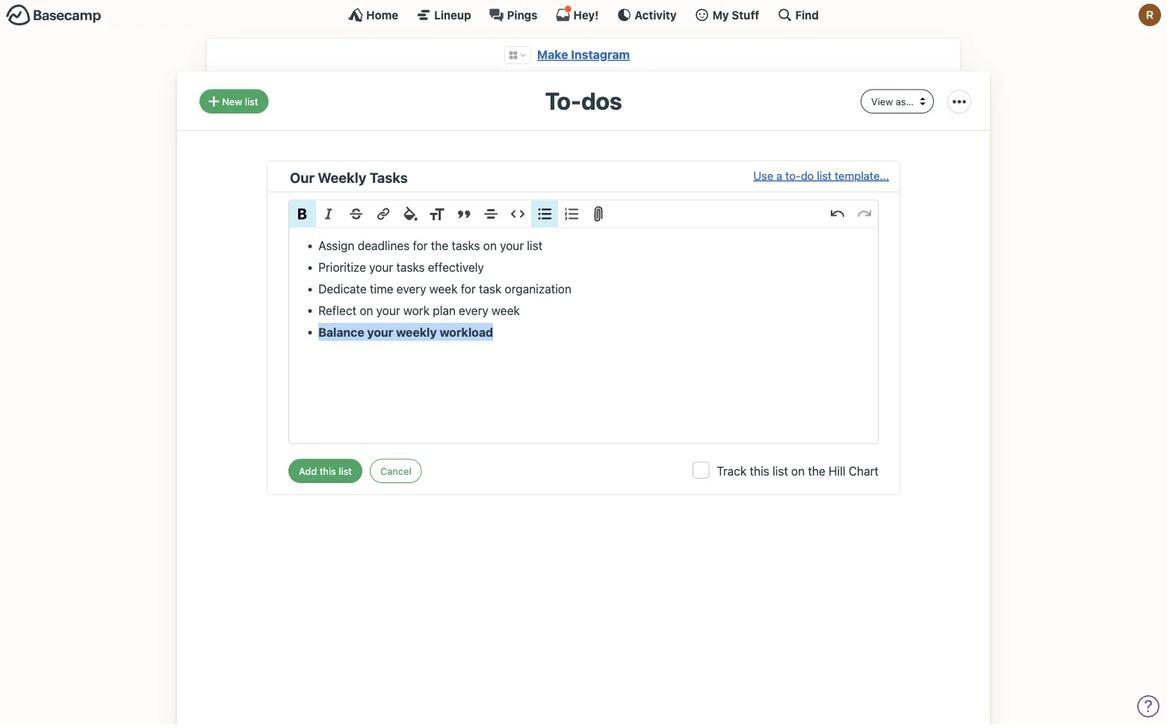 Task type: locate. For each thing, give the bounding box(es) containing it.
tasks down deadlines
[[396, 261, 425, 275]]

1 vertical spatial every
[[459, 304, 489, 318]]

effectively
[[428, 261, 484, 275]]

make instagram link
[[537, 47, 630, 62]]

0 vertical spatial the
[[431, 239, 449, 253]]

the
[[431, 239, 449, 253], [808, 464, 826, 478]]

dedicate
[[319, 282, 367, 296]]

do
[[801, 169, 814, 182]]

list
[[245, 96, 258, 107], [817, 169, 832, 182], [527, 239, 543, 253], [773, 464, 789, 478]]

1 horizontal spatial every
[[459, 304, 489, 318]]

on up effectively
[[483, 239, 497, 253]]

view
[[872, 96, 894, 107]]

hill chart
[[829, 464, 879, 478]]

0 horizontal spatial on
[[360, 304, 373, 318]]

week
[[430, 282, 458, 296], [492, 304, 520, 318]]

week down task
[[492, 304, 520, 318]]

lineup
[[435, 8, 471, 21]]

list inside assign deadlines for the tasks on your list prioritize your tasks effectively dedicate time every week for task organization reflect on your work plan every week balance your weekly workload
[[527, 239, 543, 253]]

track
[[717, 464, 747, 478]]

0 vertical spatial for
[[413, 239, 428, 253]]

list up organization at the top of page
[[527, 239, 543, 253]]

the up effectively
[[431, 239, 449, 253]]

0 horizontal spatial the
[[431, 239, 449, 253]]

on right this
[[792, 464, 805, 478]]

1 vertical spatial week
[[492, 304, 520, 318]]

2 horizontal spatial on
[[792, 464, 805, 478]]

0 horizontal spatial tasks
[[396, 261, 425, 275]]

view as… button
[[861, 89, 935, 114]]

every up workload
[[459, 304, 489, 318]]

week up plan at the left top
[[430, 282, 458, 296]]

my
[[713, 8, 729, 21]]

every up work
[[397, 282, 426, 296]]

template...
[[835, 169, 890, 182]]

to-
[[786, 169, 801, 182]]

0 vertical spatial on
[[483, 239, 497, 253]]

tasks
[[452, 239, 480, 253], [396, 261, 425, 275]]

2 vertical spatial on
[[792, 464, 805, 478]]

1 horizontal spatial on
[[483, 239, 497, 253]]

1 vertical spatial tasks
[[396, 261, 425, 275]]

1 horizontal spatial tasks
[[452, 239, 480, 253]]

track this list on the hill chart
[[717, 464, 879, 478]]

find
[[796, 8, 819, 21]]

0 vertical spatial every
[[397, 282, 426, 296]]

None submit
[[289, 459, 363, 484]]

for left task
[[461, 282, 476, 296]]

1 vertical spatial the
[[808, 464, 826, 478]]

tasks up effectively
[[452, 239, 480, 253]]

0 horizontal spatial week
[[430, 282, 458, 296]]

the left hill chart
[[808, 464, 826, 478]]

1 horizontal spatial the
[[808, 464, 826, 478]]

use a to-do list template...
[[754, 169, 890, 182]]

on
[[483, 239, 497, 253], [360, 304, 373, 318], [792, 464, 805, 478]]

task
[[479, 282, 502, 296]]

hey! button
[[556, 5, 599, 22]]

0 vertical spatial tasks
[[452, 239, 480, 253]]

your up task
[[500, 239, 524, 253]]

new
[[222, 96, 242, 107]]

your
[[500, 239, 524, 253], [369, 261, 393, 275], [377, 304, 400, 318], [367, 325, 393, 339]]

home link
[[348, 7, 399, 22]]

a
[[777, 169, 783, 182]]

0 vertical spatial week
[[430, 282, 458, 296]]

for
[[413, 239, 428, 253], [461, 282, 476, 296]]

this
[[750, 464, 770, 478]]

every
[[397, 282, 426, 296], [459, 304, 489, 318]]

workload
[[440, 325, 493, 339]]

1 horizontal spatial for
[[461, 282, 476, 296]]

pings button
[[489, 7, 538, 22]]

assign
[[319, 239, 355, 253]]

on down time
[[360, 304, 373, 318]]

for right deadlines
[[413, 239, 428, 253]]

reflect
[[319, 304, 357, 318]]



Task type: vqa. For each thing, say whether or not it's contained in the screenshot.
right and
no



Task type: describe. For each thing, give the bounding box(es) containing it.
plan
[[433, 304, 456, 318]]

0 horizontal spatial for
[[413, 239, 428, 253]]

make
[[537, 47, 568, 62]]

use a to-do list template... link
[[754, 167, 890, 188]]

1 vertical spatial for
[[461, 282, 476, 296]]

organization
[[505, 282, 572, 296]]

list right new
[[245, 96, 258, 107]]

activity link
[[617, 7, 677, 22]]

ruby image
[[1139, 4, 1162, 26]]

hey!
[[574, 8, 599, 21]]

activity
[[635, 8, 677, 21]]

Name this list… text field
[[290, 167, 754, 188]]

home
[[366, 8, 399, 21]]

list right do
[[817, 169, 832, 182]]

make instagram
[[537, 47, 630, 62]]

cancel button
[[370, 459, 422, 484]]

find button
[[778, 7, 819, 22]]

pings
[[507, 8, 538, 21]]

to-dos
[[545, 86, 622, 115]]

0 horizontal spatial every
[[397, 282, 426, 296]]

cancel
[[381, 466, 412, 477]]

your left weekly
[[367, 325, 393, 339]]

use
[[754, 169, 774, 182]]

my stuff
[[713, 8, 760, 21]]

as…
[[896, 96, 914, 107]]

To-do list description: Add extra details or attach a file text field
[[289, 228, 878, 444]]

stuff
[[732, 8, 760, 21]]

dos
[[582, 86, 622, 115]]

your down time
[[377, 304, 400, 318]]

list right this
[[773, 464, 789, 478]]

new list link
[[200, 89, 269, 114]]

deadlines
[[358, 239, 410, 253]]

switch accounts image
[[6, 4, 102, 27]]

assign deadlines for the tasks on your list prioritize your tasks effectively dedicate time every week for task organization reflect on your work plan every week balance your weekly workload
[[319, 239, 572, 339]]

time
[[370, 282, 394, 296]]

main element
[[0, 0, 1168, 29]]

lineup link
[[417, 7, 471, 22]]

balance
[[319, 325, 365, 339]]

your up time
[[369, 261, 393, 275]]

work
[[404, 304, 430, 318]]

prioritize
[[319, 261, 366, 275]]

instagram
[[571, 47, 630, 62]]

my stuff button
[[695, 7, 760, 22]]

the inside assign deadlines for the tasks on your list prioritize your tasks effectively dedicate time every week for task organization reflect on your work plan every week balance your weekly workload
[[431, 239, 449, 253]]

to-
[[545, 86, 582, 115]]

view as…
[[872, 96, 914, 107]]

weekly
[[396, 325, 437, 339]]

new list
[[222, 96, 258, 107]]

1 vertical spatial on
[[360, 304, 373, 318]]

1 horizontal spatial week
[[492, 304, 520, 318]]



